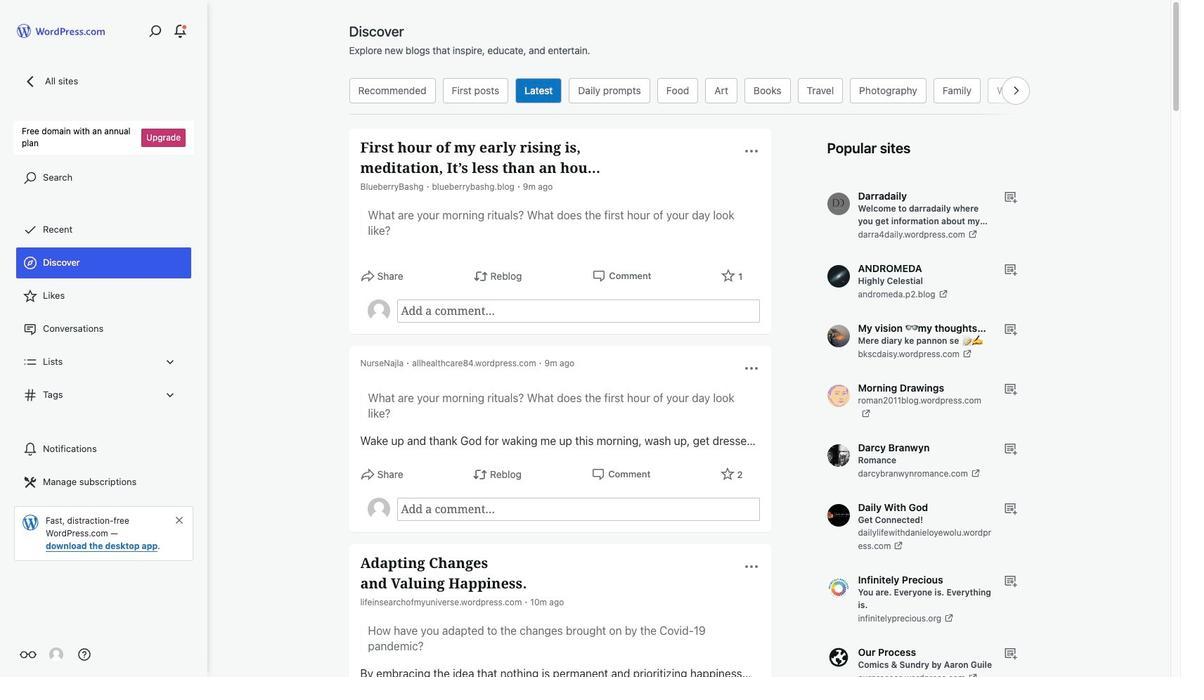 Task type: describe. For each thing, give the bounding box(es) containing it.
1 subscribe image from the top
[[1003, 190, 1017, 204]]

keyboard_arrow_down image
[[163, 355, 177, 369]]

ruby anderson image
[[367, 300, 390, 322]]

1 subscribe image from the top
[[1003, 262, 1017, 276]]

2 subscribe image from the top
[[1003, 322, 1017, 336]]

add a comment… text field for ruby anderson image
[[397, 300, 760, 323]]

toggle menu image
[[743, 558, 760, 575]]

0 horizontal spatial ruby anderson image
[[49, 648, 63, 662]]

reader image
[[20, 646, 37, 663]]



Task type: locate. For each thing, give the bounding box(es) containing it.
1 vertical spatial toggle menu image
[[743, 360, 760, 377]]

option group
[[346, 78, 1042, 103]]

1 toggle menu image from the top
[[743, 143, 760, 160]]

subscribe image
[[1003, 262, 1017, 276], [1003, 382, 1017, 396], [1003, 442, 1017, 456], [1003, 501, 1017, 515], [1003, 646, 1017, 660]]

1 vertical spatial add a comment… text field
[[397, 498, 760, 521]]

toggle menu image for add a comment… text field for ruby anderson image
[[743, 143, 760, 160]]

5 subscribe image from the top
[[1003, 646, 1017, 660]]

2 vertical spatial subscribe image
[[1003, 574, 1017, 588]]

2 toggle menu image from the top
[[743, 360, 760, 377]]

4 subscribe image from the top
[[1003, 501, 1017, 515]]

dismiss image
[[174, 514, 185, 526]]

keyboard_arrow_down image
[[163, 388, 177, 402]]

group for toggle menu image associated with add a comment… text field for ruby anderson image
[[367, 300, 760, 323]]

Add a comment… text field
[[397, 300, 760, 323], [397, 498, 760, 521]]

2 subscribe image from the top
[[1003, 382, 1017, 396]]

0 vertical spatial group
[[367, 300, 760, 323]]

1 vertical spatial subscribe image
[[1003, 322, 1017, 336]]

2 add a comment… text field from the top
[[397, 498, 760, 521]]

2 group from the top
[[367, 498, 760, 521]]

1 horizontal spatial ruby anderson image
[[367, 498, 390, 520]]

toggle menu image
[[743, 143, 760, 160], [743, 360, 760, 377]]

0 vertical spatial toggle menu image
[[743, 143, 760, 160]]

None radio
[[349, 78, 436, 103], [569, 78, 650, 103], [705, 78, 737, 103], [850, 78, 927, 103], [349, 78, 436, 103], [569, 78, 650, 103], [705, 78, 737, 103], [850, 78, 927, 103]]

0 vertical spatial subscribe image
[[1003, 190, 1017, 204]]

1 add a comment… text field from the top
[[397, 300, 760, 323]]

group
[[367, 300, 760, 323], [367, 498, 760, 521]]

add a comment… text field for the right ruby anderson icon
[[397, 498, 760, 521]]

ruby anderson image
[[367, 498, 390, 520], [49, 648, 63, 662]]

1 vertical spatial group
[[367, 498, 760, 521]]

None radio
[[443, 78, 509, 103], [516, 78, 562, 103], [657, 78, 698, 103], [744, 78, 791, 103], [798, 78, 843, 103], [934, 78, 981, 103], [988, 78, 1039, 103], [443, 78, 509, 103], [516, 78, 562, 103], [657, 78, 698, 103], [744, 78, 791, 103], [798, 78, 843, 103], [934, 78, 981, 103], [988, 78, 1039, 103]]

0 vertical spatial add a comment… text field
[[397, 300, 760, 323]]

3 subscribe image from the top
[[1003, 442, 1017, 456]]

3 subscribe image from the top
[[1003, 574, 1017, 588]]

0 vertical spatial ruby anderson image
[[367, 498, 390, 520]]

group for toggle menu image corresponding to add a comment… text field for the right ruby anderson icon
[[367, 498, 760, 521]]

subscribe image
[[1003, 190, 1017, 204], [1003, 322, 1017, 336], [1003, 574, 1017, 588]]

toggle menu image for add a comment… text field for the right ruby anderson icon
[[743, 360, 760, 377]]

1 vertical spatial ruby anderson image
[[49, 648, 63, 662]]

1 group from the top
[[367, 300, 760, 323]]



Task type: vqa. For each thing, say whether or not it's contained in the screenshot.
Ruby Anderson image associated with Add a comment… text box
yes



